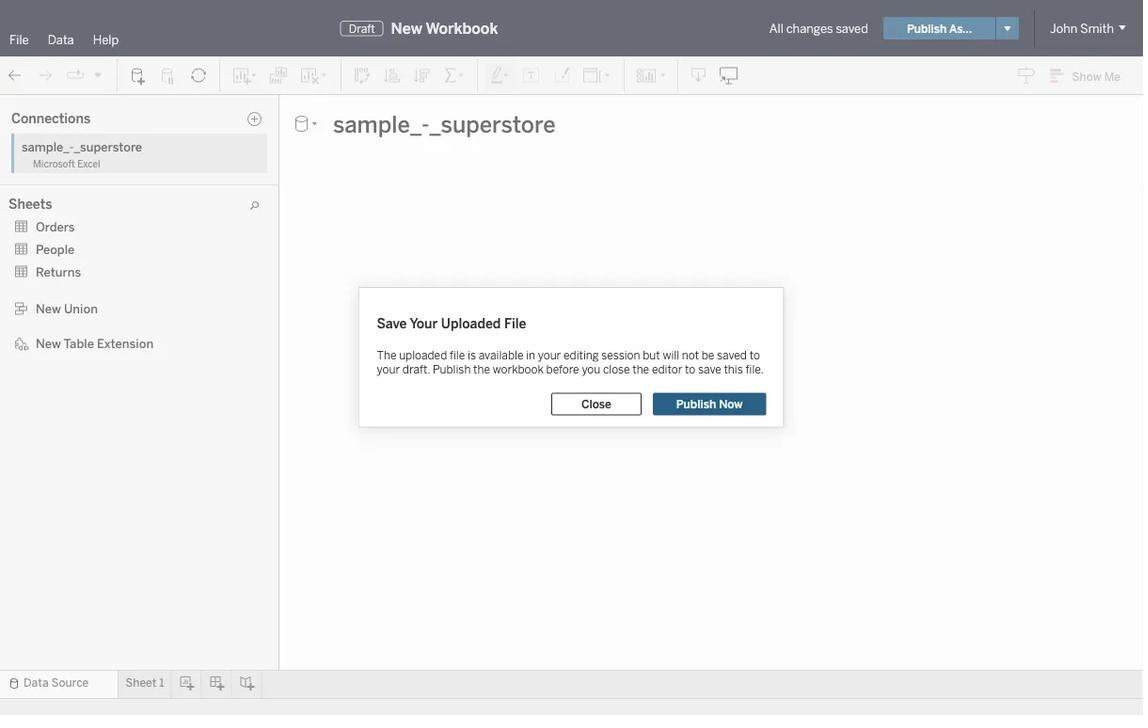 Task type: describe. For each thing, give the bounding box(es) containing it.
0 vertical spatial file
[[9, 32, 29, 47]]

format workbook image
[[552, 66, 571, 85]]

save your uploaded file
[[377, 316, 527, 332]]

_superstore for sample_-_superstore microsoft excel
[[74, 139, 142, 154]]

close
[[603, 362, 630, 376]]

workbook
[[493, 362, 544, 376]]

0 horizontal spatial to
[[685, 362, 696, 376]]

1
[[159, 676, 164, 690]]

this
[[724, 362, 743, 376]]

tables
[[17, 196, 54, 211]]

the uploaded file is available in your editing session but will not be saved to your draft. publish the workbook before you close the editor to save this file.
[[377, 349, 764, 376]]

microsoft
[[33, 158, 75, 169]]

data source
[[24, 676, 89, 690]]

in
[[526, 349, 536, 362]]

all changes saved
[[770, 21, 869, 36]]

saved inside the uploaded file is available in your editing session but will not be saved to your draft. publish the workbook before you close the editor to save this file.
[[717, 349, 747, 362]]

clear sheet image
[[299, 66, 329, 85]]

file.
[[746, 362, 764, 376]]

download image
[[690, 66, 709, 85]]

publish now
[[677, 397, 743, 411]]

publish your workbook to edit in tableau desktop image
[[720, 66, 739, 85]]

john smith
[[1051, 21, 1114, 36]]

now
[[719, 397, 743, 411]]

duplicate image
[[269, 66, 288, 85]]

new worksheet image
[[232, 66, 258, 85]]

publish now button
[[653, 393, 767, 416]]

but
[[643, 349, 660, 362]]

drag tables here
[[646, 378, 777, 398]]

draft
[[349, 21, 375, 35]]

as...
[[950, 21, 973, 35]]

you
[[582, 362, 601, 376]]

help
[[93, 32, 119, 47]]

table
[[64, 336, 94, 351]]

pause auto updates image
[[159, 66, 178, 85]]

source
[[51, 676, 89, 690]]

your
[[410, 316, 438, 332]]

returns
[[36, 264, 81, 280]]

totals image
[[443, 66, 466, 85]]

show labels image
[[522, 66, 541, 85]]

sheets
[[8, 197, 52, 212]]

extension
[[97, 336, 154, 351]]

sort descending image
[[413, 66, 432, 85]]

publish for publish now
[[677, 397, 716, 411]]

new union
[[36, 301, 98, 316]]

editor
[[652, 362, 683, 376]]

sample_- for sample_-_superstore
[[24, 128, 72, 142]]

sheet 1
[[125, 676, 164, 690]]

is
[[468, 349, 476, 362]]

show
[[1073, 69, 1102, 83]]

save
[[698, 362, 722, 376]]

sample_- for sample_-_superstore microsoft excel
[[22, 139, 74, 154]]

size
[[267, 278, 288, 290]]

will
[[663, 349, 680, 362]]

new table extension
[[36, 336, 154, 351]]

save
[[377, 316, 407, 332]]

changes
[[787, 21, 833, 36]]

available
[[479, 349, 524, 362]]



Task type: vqa. For each thing, say whether or not it's contained in the screenshot.
Run Flow - Daily Schedule 03 - Every 24 hours starting at 7:00 PM's starting
no



Task type: locate. For each thing, give the bounding box(es) containing it.
0 vertical spatial saved
[[836, 21, 869, 36]]

to
[[750, 349, 760, 362], [685, 362, 696, 376]]

to right this
[[750, 349, 760, 362]]

publish inside the uploaded file is available in your editing session but will not be saved to your draft. publish the workbook before you close the editor to save this file.
[[433, 362, 471, 376]]

data left source
[[24, 676, 49, 690]]

me
[[1105, 69, 1121, 83]]

None text field
[[326, 110, 1136, 139]]

john
[[1051, 21, 1078, 36]]

not
[[682, 349, 699, 362]]

fit image
[[583, 66, 613, 85]]

file
[[9, 32, 29, 47], [504, 316, 527, 332]]

publish as... button
[[884, 17, 996, 40]]

0 horizontal spatial file
[[9, 32, 29, 47]]

the right close
[[633, 362, 650, 376]]

1 horizontal spatial the
[[633, 362, 650, 376]]

file inside save your uploaded file dialog
[[504, 316, 527, 332]]

1 vertical spatial publish
[[433, 362, 471, 376]]

collapse image
[[172, 103, 184, 114]]

tables
[[688, 378, 737, 398]]

0 horizontal spatial the
[[473, 362, 490, 376]]

save your uploaded file dialog
[[360, 288, 784, 427]]

file
[[450, 349, 465, 362]]

1 vertical spatial saved
[[717, 349, 747, 362]]

tooltip
[[261, 330, 294, 343]]

the
[[473, 362, 490, 376], [633, 362, 650, 376]]

your left draft.
[[377, 362, 400, 376]]

Search text field
[[6, 163, 128, 185]]

sample_- inside sample_-_superstore microsoft excel
[[22, 139, 74, 154]]

replay animation image
[[66, 66, 85, 85]]

be
[[702, 349, 715, 362]]

new
[[391, 19, 422, 37], [36, 301, 61, 316], [36, 336, 61, 351]]

publish inside button
[[907, 21, 947, 35]]

people
[[36, 242, 75, 257]]

saved right be
[[717, 349, 747, 362]]

0 horizontal spatial your
[[377, 362, 400, 376]]

the right file
[[473, 362, 490, 376]]

replay animation image
[[92, 69, 104, 80]]

columns
[[390, 100, 437, 114]]

sample_-
[[24, 128, 72, 142], [22, 139, 74, 154]]

2 vertical spatial new
[[36, 336, 61, 351]]

uploaded
[[441, 316, 501, 332]]

data up replay animation image
[[48, 32, 74, 47]]

union
[[64, 301, 98, 316]]

highlight image
[[489, 66, 511, 85]]

data guide image
[[1018, 66, 1037, 85]]

orders
[[36, 219, 75, 234]]

file up available
[[504, 316, 527, 332]]

_superstore for sample_-_superstore
[[72, 128, 135, 142]]

publish as...
[[907, 21, 973, 35]]

swap rows and columns image
[[353, 66, 372, 85]]

new for new workbook
[[391, 19, 422, 37]]

1 the from the left
[[473, 362, 490, 376]]

sort ascending image
[[383, 66, 402, 85]]

publish inside button
[[677, 397, 716, 411]]

new data source image
[[129, 66, 148, 85]]

sample_- down connections
[[24, 128, 72, 142]]

new workbook
[[391, 19, 498, 37]]

data
[[48, 32, 74, 47], [11, 100, 39, 115], [24, 676, 49, 690]]

show/hide cards image
[[636, 66, 666, 85]]

publish right draft.
[[433, 362, 471, 376]]

0 horizontal spatial publish
[[433, 362, 471, 376]]

1 horizontal spatial saved
[[836, 21, 869, 36]]

0 horizontal spatial saved
[[717, 349, 747, 362]]

1 horizontal spatial to
[[750, 349, 760, 362]]

new left union
[[36, 301, 61, 316]]

your right in
[[538, 349, 561, 362]]

0 vertical spatial publish
[[907, 21, 947, 35]]

pages
[[216, 101, 248, 114]]

0 vertical spatial new
[[391, 19, 422, 37]]

draft.
[[403, 362, 430, 376]]

2 vertical spatial data
[[24, 676, 49, 690]]

workbook
[[426, 19, 498, 37]]

drag
[[646, 378, 684, 398]]

show me
[[1073, 69, 1121, 83]]

uploaded
[[399, 349, 447, 362]]

show me button
[[1043, 61, 1138, 90]]

refresh data source image
[[189, 66, 208, 85]]

sample_-_superstore
[[24, 128, 135, 142]]

2 the from the left
[[633, 362, 650, 376]]

redo image
[[36, 66, 55, 85]]

saved right changes
[[836, 21, 869, 36]]

1 vertical spatial file
[[504, 316, 527, 332]]

analytics
[[87, 100, 140, 115]]

saved
[[836, 21, 869, 36], [717, 349, 747, 362]]

sheet
[[125, 676, 157, 690]]

publish left as...
[[907, 21, 947, 35]]

2 vertical spatial publish
[[677, 397, 716, 411]]

sample_-_superstore microsoft excel
[[22, 139, 142, 169]]

publish
[[907, 21, 947, 35], [433, 362, 471, 376], [677, 397, 716, 411]]

_superstore
[[72, 128, 135, 142], [74, 139, 142, 154]]

marks
[[216, 200, 249, 213]]

publish left now
[[677, 397, 716, 411]]

1 horizontal spatial publish
[[677, 397, 716, 411]]

1 horizontal spatial your
[[538, 349, 561, 362]]

rows
[[390, 132, 418, 146]]

0 vertical spatial data
[[48, 32, 74, 47]]

1 vertical spatial new
[[36, 301, 61, 316]]

undo image
[[6, 66, 24, 85]]

all
[[770, 21, 784, 36]]

1 horizontal spatial file
[[504, 316, 527, 332]]

2 horizontal spatial publish
[[907, 21, 947, 35]]

before
[[546, 362, 579, 376]]

smith
[[1081, 21, 1114, 36]]

new for new table extension
[[36, 336, 61, 351]]

new right draft
[[391, 19, 422, 37]]

_superstore down analytics
[[72, 128, 135, 142]]

the
[[377, 349, 397, 362]]

publish for publish as...
[[907, 21, 947, 35]]

1 vertical spatial data
[[11, 100, 39, 115]]

editing
[[564, 349, 599, 362]]

file up undo icon
[[9, 32, 29, 47]]

new for new union
[[36, 301, 61, 316]]

new left the "table"
[[36, 336, 61, 351]]

_superstore up excel
[[74, 139, 142, 154]]

session
[[602, 349, 641, 362]]

_superstore inside sample_-_superstore microsoft excel
[[74, 139, 142, 154]]

close button
[[551, 393, 642, 416]]

close
[[582, 397, 612, 411]]

your
[[538, 349, 561, 362], [377, 362, 400, 376]]

excel
[[77, 158, 100, 169]]

here
[[741, 378, 777, 398]]

connections
[[11, 111, 91, 126]]

sample_- up microsoft at the left top of page
[[22, 139, 74, 154]]

data down undo icon
[[11, 100, 39, 115]]

to left save at right bottom
[[685, 362, 696, 376]]



